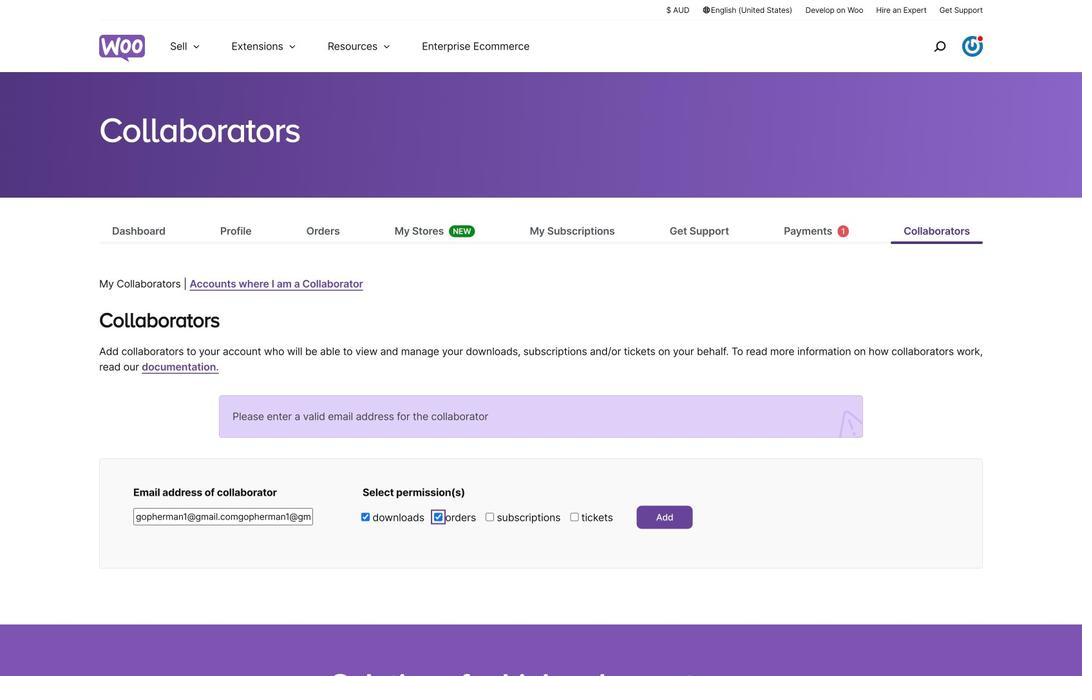 Task type: vqa. For each thing, say whether or not it's contained in the screenshot.
Search icon
yes



Task type: locate. For each thing, give the bounding box(es) containing it.
service navigation menu element
[[907, 25, 983, 67]]

None checkbox
[[571, 513, 579, 522]]

open account menu image
[[963, 36, 983, 57]]

None checkbox
[[362, 513, 370, 522], [434, 513, 443, 522], [486, 513, 494, 522], [362, 513, 370, 522], [434, 513, 443, 522], [486, 513, 494, 522]]

search image
[[930, 36, 950, 57]]



